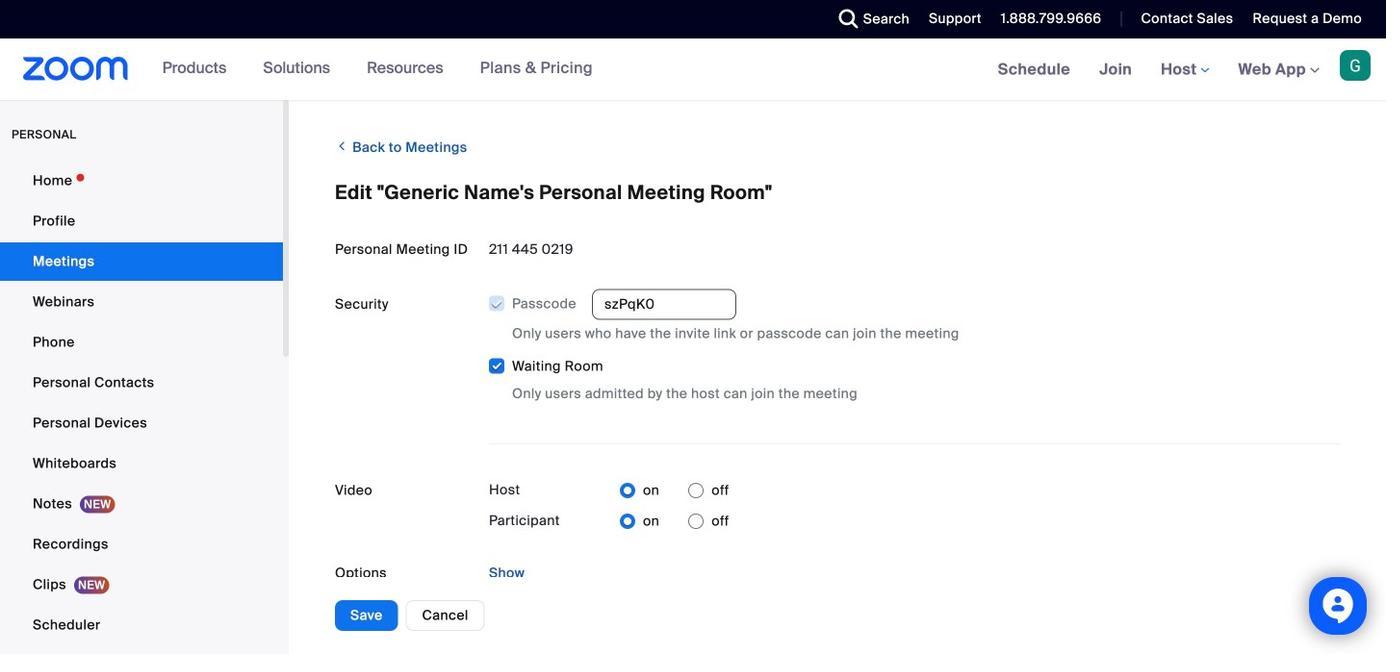 Task type: locate. For each thing, give the bounding box(es) containing it.
banner
[[0, 39, 1386, 102]]

group
[[488, 289, 1340, 405]]

option group
[[620, 476, 729, 507], [620, 507, 729, 537]]

None text field
[[592, 290, 736, 320]]

2 option group from the top
[[620, 507, 729, 537]]



Task type: vqa. For each thing, say whether or not it's contained in the screenshot.
Personal Menu menu on the left of page
yes



Task type: describe. For each thing, give the bounding box(es) containing it.
product information navigation
[[148, 39, 607, 100]]

left image
[[335, 137, 349, 156]]

personal menu menu
[[0, 162, 283, 655]]

profile picture image
[[1340, 50, 1371, 81]]

1 option group from the top
[[620, 476, 729, 507]]

zoom logo image
[[23, 57, 129, 81]]

meetings navigation
[[984, 39, 1386, 102]]



